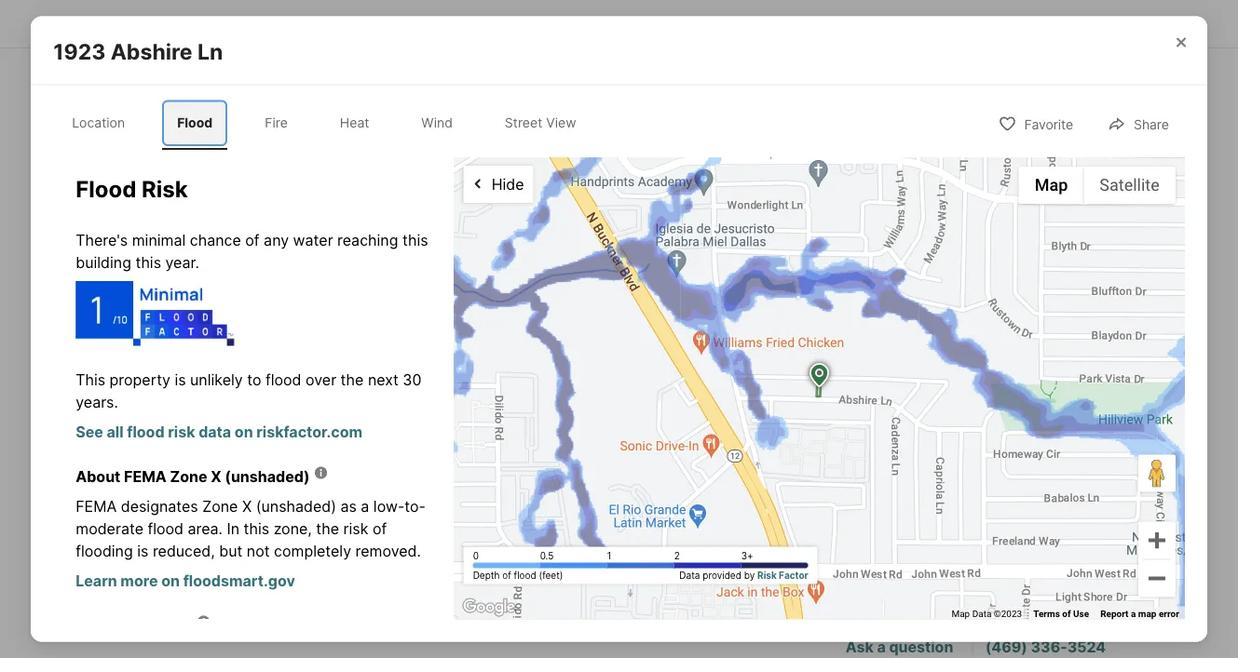 Task type: vqa. For each thing, say whether or not it's contained in the screenshot.
Notes text field on the top
no



Task type: locate. For each thing, give the bounding box(es) containing it.
all
[[107, 423, 124, 441]]

list box containing tour in person
[[827, 398, 1119, 446]]

0 vertical spatial view
[[546, 115, 576, 131]]

0 vertical spatial data
[[680, 570, 700, 581]]

street up hide
[[505, 115, 543, 131]]

1 vertical spatial view
[[218, 196, 250, 212]]

0 vertical spatial the
[[341, 371, 364, 389]]

about fema zone x (unshaded)
[[76, 468, 310, 486]]

1 vertical spatial flood
[[76, 175, 137, 203]]

see all flood risk data on riskfactor.com
[[76, 423, 363, 441]]

2 horizontal spatial •
[[413, 507, 421, 526]]

1 horizontal spatial a
[[877, 638, 886, 657]]

ft
[[565, 369, 579, 387]]

the left next
[[341, 371, 364, 389]]

0 vertical spatial x
[[211, 468, 222, 486]]

1923 abshire ln down sale
[[120, 297, 238, 315]]

1 vertical spatial street
[[177, 196, 215, 212]]

0 vertical spatial a
[[361, 498, 369, 516]]

0 horizontal spatial pm
[[209, 509, 232, 527]]

2 horizontal spatial tour
[[1001, 415, 1025, 428]]

1923
[[53, 39, 106, 65], [120, 297, 156, 315]]

1 horizontal spatial view
[[546, 115, 576, 131]]

favorite
[[853, 16, 902, 32], [1025, 116, 1074, 132]]

zone up in
[[202, 498, 238, 516]]

1923 down for
[[120, 297, 156, 315]]

start an offer
[[925, 578, 1021, 596]]

0 vertical spatial ln
[[197, 39, 223, 65]]

this
[[76, 371, 105, 389]]

2 oct from the left
[[1053, 353, 1077, 367]]

2 up baths
[[454, 340, 467, 366]]

1923 abshire ln up location on the top of the page
[[53, 39, 223, 65]]

saturday 28 oct
[[944, 303, 1002, 367]]

0 horizontal spatial data
[[680, 570, 700, 581]]

0 vertical spatial flood
[[177, 115, 213, 131]]

zone for designates
[[202, 498, 238, 516]]

of left use
[[1063, 609, 1071, 620]]

0.5
[[540, 551, 554, 562]]

data left ©2023
[[973, 609, 992, 620]]

view inside 'street view' tab
[[546, 115, 576, 131]]

area.
[[188, 520, 223, 538]]

favorite button for the bottom share button
[[983, 104, 1090, 143]]

3 tab from the left
[[476, 3, 626, 48]]

street up chance
[[177, 196, 215, 212]]

0 horizontal spatial 2
[[454, 340, 467, 366]]

0 vertical spatial is
[[175, 371, 186, 389]]

tour inside "button"
[[994, 474, 1024, 492]]

years.
[[76, 393, 118, 412]]

abshire up flood tab
[[111, 39, 193, 65]]

1 vertical spatial favorite
[[1025, 116, 1074, 132]]

over
[[306, 371, 337, 389]]

offer
[[986, 578, 1021, 596]]

about down more
[[120, 604, 184, 630]]

report
[[1101, 609, 1129, 620]]

of left any
[[245, 231, 260, 249]]

2 horizontal spatial a
[[1131, 609, 1136, 620]]

street
[[505, 115, 543, 131], [177, 196, 215, 212]]

1 horizontal spatial fema
[[124, 468, 167, 486]]

0 vertical spatial home
[[955, 261, 1014, 287]]

tab list
[[120, 0, 732, 48], [53, 97, 610, 150]]

1 vertical spatial favorite button
[[983, 104, 1090, 143]]

gone!
[[516, 470, 556, 488]]

error
[[1159, 609, 1180, 620]]

map inside popup button
[[1035, 176, 1068, 195]]

0 horizontal spatial 1923
[[53, 39, 106, 65]]

tour right schedule
[[994, 474, 1024, 492]]

share button right out
[[1026, 4, 1119, 42]]

1 horizontal spatial map
[[1035, 176, 1068, 195]]

1 vertical spatial 2
[[674, 551, 680, 562]]

pm right 6:00
[[209, 509, 232, 527]]

1 • from the left
[[241, 507, 249, 526]]

0 vertical spatial 1923 abshire ln
[[53, 39, 223, 65]]

heat
[[340, 115, 369, 131]]

1923 abshire ln
[[53, 39, 223, 65], [120, 297, 238, 315]]

2 inside 2 baths
[[454, 340, 467, 366]]

tour left it
[[393, 470, 425, 488]]

riskfactor.com
[[257, 423, 363, 441]]

the inside "this property is unlikely to flood over the next 30 years."
[[341, 371, 364, 389]]

share button up satellite
[[1092, 104, 1185, 143]]

menu bar
[[1019, 167, 1176, 204]]

this right reaching
[[403, 231, 428, 249]]

8:00
[[343, 509, 378, 527]]

tour left via
[[1001, 415, 1025, 428]]

on up drop
[[235, 423, 253, 441]]

flood right all
[[127, 423, 165, 441]]

1 horizontal spatial 2
[[674, 551, 680, 562]]

x inside the fema designates zone x (unshaded) as a low-to- moderate flood area. in this zone, the risk of flooding is reduced, but not completely removed.
[[242, 498, 252, 516]]

flood for flood risk
[[76, 175, 137, 203]]

fema inside the fema designates zone x (unshaded) as a low-to- moderate flood area. in this zone, the risk of flooding is reduced, but not completely removed.
[[76, 498, 117, 516]]

out
[[981, 16, 1003, 32]]

an
[[965, 578, 982, 596]]

0 horizontal spatial x
[[211, 468, 222, 486]]

zone down price
[[170, 468, 207, 486]]

1923 abshire ln, dallas, tx 75228 image
[[120, 0, 820, 238], [827, 0, 1119, 70], [827, 77, 1119, 238]]

1923 abshire ln inside dialog
[[53, 39, 223, 65]]

22 photos button
[[983, 186, 1104, 223]]

street view up chance
[[177, 196, 250, 212]]

-
[[202, 262, 208, 278]]

to-
[[405, 498, 426, 516]]

1 vertical spatial data
[[973, 609, 992, 620]]

a for report a map error
[[1131, 609, 1136, 620]]

1 vertical spatial 1923
[[120, 297, 156, 315]]

learn
[[76, 572, 117, 591]]

minimal
[[132, 231, 186, 249]]

1 horizontal spatial oct
[[1053, 353, 1077, 367]]

year.
[[165, 254, 199, 272]]

1 horizontal spatial street
[[505, 115, 543, 131]]

saturday
[[944, 303, 1002, 316]]

1 vertical spatial about
[[120, 604, 184, 630]]

this up not
[[244, 520, 270, 538]]

a
[[361, 498, 369, 516], [1131, 609, 1136, 620], [877, 638, 886, 657]]

• right the low-
[[413, 507, 421, 526]]

0 horizontal spatial flood
[[76, 175, 137, 203]]

0 horizontal spatial fema
[[76, 498, 117, 516]]

home up saturday at the top right
[[955, 261, 1014, 287]]

oct down 29
[[1053, 353, 1077, 367]]

as
[[341, 498, 357, 516]]

this down minimal at the left top
[[136, 254, 161, 272]]

flood left fire
[[177, 115, 213, 131]]

a inside the fema designates zone x (unshaded) as a low-to- moderate flood area. in this zone, the risk of flooding is reduced, but not completely removed.
[[361, 498, 369, 516]]

street view inside tab
[[505, 115, 576, 131]]

by up as
[[335, 470, 352, 488]]

satellite
[[1100, 176, 1160, 195]]

2 • from the left
[[326, 507, 335, 526]]

data
[[680, 570, 700, 581], [973, 609, 992, 620]]

0 vertical spatial on
[[235, 423, 253, 441]]

flood right to
[[266, 371, 302, 389]]

1 horizontal spatial 1923
[[120, 297, 156, 315]]

location tab
[[57, 100, 140, 146]]

0 horizontal spatial view
[[218, 196, 250, 212]]

2 horizontal spatial pm
[[381, 509, 404, 527]]

to
[[247, 371, 261, 389]]

flood for flood
[[177, 115, 213, 131]]

ln up $199,500 est. $1,650 /mo get pre-approved
[[220, 297, 238, 315]]

via
[[1028, 415, 1043, 428]]

x
[[211, 468, 222, 486], [242, 498, 252, 516]]

(unshaded) up 7:00
[[225, 468, 310, 486]]

map region
[[442, 0, 1239, 642]]

1 vertical spatial 1923 abshire ln
[[120, 297, 238, 315]]

menu bar containing map
[[1019, 167, 1176, 204]]

1 horizontal spatial risk
[[344, 520, 369, 538]]

zone,
[[274, 520, 312, 538]]

x-
[[967, 16, 981, 32]]

zone inside the fema designates zone x (unshaded) as a low-to- moderate flood area. in this zone, the risk of flooding is reduced, but not completely removed.
[[202, 498, 238, 516]]

by down 3+
[[744, 570, 755, 581]]

1 horizontal spatial on
[[235, 423, 253, 441]]

tab
[[231, 3, 335, 48], [335, 3, 476, 48], [476, 3, 626, 48], [626, 3, 717, 48]]

1,536
[[542, 340, 600, 366]]

tour
[[862, 261, 905, 287], [994, 474, 1024, 492]]

tour for tour via video chat
[[1001, 415, 1025, 428]]

tour inside 'price drop list price was lowered by $5k. tour it before it's gone!'
[[393, 470, 425, 488]]

about down see
[[76, 468, 121, 486]]

0 vertical spatial zone
[[170, 468, 207, 486]]

street view up hide
[[505, 115, 576, 131]]

0 horizontal spatial home
[[234, 604, 293, 630]]

fema up moderate
[[76, 498, 117, 516]]

data left the "provided"
[[680, 570, 700, 581]]

0 vertical spatial 2
[[454, 340, 467, 366]]

1 vertical spatial ln
[[220, 297, 238, 315]]

0 horizontal spatial favorite button
[[811, 4, 918, 42]]

0 horizontal spatial map
[[952, 609, 970, 620]]

is left /mo
[[175, 371, 186, 389]]

0 vertical spatial street view
[[505, 115, 576, 131]]

1 horizontal spatial tour
[[866, 415, 891, 428]]

0 horizontal spatial on
[[161, 572, 180, 591]]

0 vertical spatial abshire
[[111, 39, 193, 65]]

street view inside 'button'
[[177, 196, 250, 212]]

0 horizontal spatial street
[[177, 196, 215, 212]]

1 vertical spatial x
[[242, 498, 252, 516]]

1 horizontal spatial data
[[973, 609, 992, 620]]

ln
[[197, 39, 223, 65], [220, 297, 238, 315]]

x down drop
[[211, 468, 222, 486]]

list box
[[827, 398, 1119, 446]]

terms
[[1034, 609, 1060, 620]]

1 vertical spatial risk
[[344, 520, 369, 538]]

tour left in
[[866, 415, 891, 428]]

map down start an offer
[[952, 609, 970, 620]]

29
[[1048, 319, 1083, 351]]

0 vertical spatial share
[[1068, 16, 1103, 32]]

1 vertical spatial is
[[137, 543, 149, 561]]

(unshaded) up zone,
[[256, 498, 336, 516]]

flooding
[[76, 543, 133, 561]]

risk down as
[[344, 520, 369, 538]]

tour via video chat option
[[963, 398, 1119, 446]]

1 horizontal spatial •
[[326, 507, 335, 526]]

1923 inside dialog
[[53, 39, 106, 65]]

est.
[[120, 370, 143, 386]]

ask a question
[[846, 638, 954, 657]]

2 vertical spatial a
[[877, 638, 886, 657]]

ln inside dialog
[[197, 39, 223, 65]]

tour up friday
[[862, 261, 905, 287]]

of up removed.
[[373, 520, 387, 538]]

1923 up location on the top of the page
[[53, 39, 106, 65]]

next image
[[1097, 320, 1126, 350]]

tour for tour in person
[[866, 415, 891, 428]]

risk left factor
[[758, 570, 777, 581]]

2 inside dialog
[[674, 551, 680, 562]]

pm right 7:00
[[295, 509, 317, 527]]

2
[[454, 340, 467, 366], [674, 551, 680, 562]]

price
[[174, 444, 211, 462]]

1 horizontal spatial share
[[1134, 116, 1169, 132]]

flood inside the fema designates zone x (unshaded) as a low-to- moderate flood area. in this zone, the risk of flooding is reduced, but not completely removed.
[[148, 520, 184, 538]]

28
[[956, 319, 990, 351]]

3 • from the left
[[413, 507, 421, 526]]

fema designates zone x (unshaded) as a low-to- moderate flood area. in this zone, the risk of flooding is reduced, but not completely removed.
[[76, 498, 426, 561]]

• left as
[[326, 507, 335, 526]]

$199,500 est. $1,650 /mo get pre-approved
[[120, 340, 329, 386]]

x down was
[[242, 498, 252, 516]]

a right as
[[361, 498, 369, 516]]

0 vertical spatial favorite button
[[811, 4, 918, 42]]

(unshaded)
[[225, 468, 310, 486], [256, 498, 336, 516]]

1 horizontal spatial risk
[[758, 570, 777, 581]]

chat
[[1078, 415, 1101, 428]]

(unshaded) inside the fema designates zone x (unshaded) as a low-to- moderate flood area. in this zone, the risk of flooding is reduced, but not completely removed.
[[256, 498, 336, 516]]

pm left to-
[[381, 509, 404, 527]]

0 vertical spatial risk
[[168, 423, 195, 441]]

risk up minimal at the left top
[[142, 175, 188, 203]]

times
[[471, 509, 512, 527]]

0 horizontal spatial •
[[241, 507, 249, 526]]

0 horizontal spatial tour
[[862, 261, 905, 287]]

None button
[[838, 291, 923, 379], [931, 292, 1015, 378], [1023, 292, 1108, 378], [838, 291, 923, 379], [931, 292, 1015, 378], [1023, 292, 1108, 378]]

heat tab
[[325, 100, 384, 146]]

get pre-approved link
[[215, 370, 329, 386]]

sunday 29 oct
[[1042, 303, 1088, 367]]

terms of use
[[1034, 609, 1090, 620]]

map up 22 photos
[[1035, 176, 1068, 195]]

risk inside the fema designates zone x (unshaded) as a low-to- moderate flood area. in this zone, the risk of flooding is reduced, but not completely removed.
[[344, 520, 369, 538]]

hide
[[492, 175, 524, 194]]

learn more on floodsmart.gov link
[[76, 572, 295, 591]]

1 vertical spatial tour
[[994, 474, 1024, 492]]

0 horizontal spatial street view
[[177, 196, 250, 212]]

1 horizontal spatial home
[[955, 261, 1014, 287]]

oct down 28
[[961, 353, 985, 367]]

• right in
[[241, 507, 249, 526]]

1923 abshire ln dialog
[[31, 0, 1239, 659]]

1 vertical spatial street view
[[177, 196, 250, 212]]

on right more
[[161, 572, 180, 591]]

flood inside tab
[[177, 115, 213, 131]]

1 horizontal spatial x
[[242, 498, 252, 516]]

•
[[241, 507, 249, 526], [326, 507, 335, 526], [413, 507, 421, 526]]

risk
[[168, 423, 195, 441], [344, 520, 369, 538]]

0 horizontal spatial the
[[316, 520, 339, 538]]

map
[[1139, 609, 1157, 620]]

2 right 1
[[674, 551, 680, 562]]

of right depth
[[503, 570, 511, 581]]

0 vertical spatial 1923
[[53, 39, 106, 65]]

a for ask a question
[[877, 638, 886, 657]]

home
[[955, 261, 1014, 287], [234, 604, 293, 630]]

by inside 'price drop list price was lowered by $5k. tour it before it's gone!'
[[335, 470, 352, 488]]

2 pm from the left
[[295, 509, 317, 527]]

1 horizontal spatial by
[[744, 570, 755, 581]]

1 vertical spatial tab list
[[53, 97, 610, 150]]

1 horizontal spatial favorite button
[[983, 104, 1090, 143]]

tour in person option
[[827, 398, 963, 446]]

1 vertical spatial share
[[1134, 116, 1169, 132]]

abshire inside dialog
[[111, 39, 193, 65]]

flood down designates
[[148, 520, 184, 538]]

1 horizontal spatial is
[[175, 371, 186, 389]]

oct inside saturday 28 oct
[[961, 353, 985, 367]]

fema up designates
[[124, 468, 167, 486]]

go tour this home
[[827, 261, 1014, 287]]

1 horizontal spatial pm
[[295, 509, 317, 527]]

share
[[1068, 16, 1103, 32], [1134, 116, 1169, 132]]

oct inside "sunday 29 oct"
[[1053, 353, 1077, 367]]

0 horizontal spatial oct
[[961, 353, 985, 367]]

risk up price
[[168, 423, 195, 441]]

about inside 1923 abshire ln dialog
[[76, 468, 121, 486]]

0 vertical spatial share button
[[1026, 4, 1119, 42]]

home down "floodsmart.gov"
[[234, 604, 293, 630]]

of inside the there's minimal chance of any water reaching this building this year.
[[245, 231, 260, 249]]

a right ask
[[877, 638, 886, 657]]

in
[[894, 415, 904, 428]]

lowered
[[275, 470, 331, 488]]

0 horizontal spatial tour
[[393, 470, 425, 488]]

the up the completely
[[316, 520, 339, 538]]

more
[[430, 509, 468, 527]]

0 horizontal spatial favorite
[[853, 16, 902, 32]]

approved
[[268, 370, 329, 386]]

0 horizontal spatial is
[[137, 543, 149, 561]]

0 horizontal spatial by
[[335, 470, 352, 488]]

is up more
[[137, 543, 149, 561]]

abshire down sale
[[160, 297, 217, 315]]

0 vertical spatial about
[[76, 468, 121, 486]]

reaching
[[337, 231, 398, 249]]

1 oct from the left
[[961, 353, 985, 367]]

1 horizontal spatial street view
[[505, 115, 576, 131]]

flood up there's
[[76, 175, 137, 203]]

oct
[[961, 353, 985, 367], [1053, 353, 1077, 367]]

this property is unlikely to flood over the next 30 years.
[[76, 371, 422, 412]]

ln up flood tab
[[197, 39, 223, 65]]

use
[[1074, 609, 1090, 620]]

1 tab from the left
[[231, 3, 335, 48]]

price drop list price was lowered by $5k. tour it before it's gone!
[[174, 444, 556, 488]]

0 vertical spatial tour
[[862, 261, 905, 287]]

1 horizontal spatial favorite
[[1025, 116, 1074, 132]]

1 vertical spatial zone
[[202, 498, 238, 516]]

tab list containing location
[[53, 97, 610, 150]]

a left map
[[1131, 609, 1136, 620]]



Task type: describe. For each thing, give the bounding box(es) containing it.
floodsmart.gov
[[183, 572, 295, 591]]

removed.
[[356, 543, 421, 561]]

there's
[[76, 231, 128, 249]]

30
[[403, 371, 422, 389]]

drop
[[215, 444, 249, 462]]

wind
[[422, 115, 453, 131]]

learn more on floodsmart.gov
[[76, 572, 295, 591]]

google image
[[459, 596, 520, 620]]

0
[[473, 551, 479, 562]]

chance
[[190, 231, 241, 249]]

low-
[[374, 498, 405, 516]]

$199,500
[[120, 340, 222, 366]]

report a map error
[[1101, 609, 1180, 620]]

ask a question link
[[846, 638, 954, 657]]

flood inside "this property is unlikely to flood over the next 30 years."
[[266, 371, 302, 389]]

2 for 2 baths
[[454, 340, 467, 366]]

street inside tab
[[505, 115, 543, 131]]

risk factor link
[[758, 570, 809, 581]]

depth
[[473, 570, 500, 581]]

data
[[199, 423, 231, 441]]

22
[[1025, 196, 1041, 212]]

wind tab
[[407, 100, 468, 146]]

street inside 'button'
[[177, 196, 215, 212]]

map data ©2023
[[952, 609, 1023, 620]]

sunday
[[1042, 303, 1088, 316]]

x for fema
[[211, 468, 222, 486]]

by inside 1923 abshire ln dialog
[[744, 570, 755, 581]]

building
[[76, 254, 131, 272]]

in
[[227, 520, 240, 538]]

tour in person
[[866, 415, 945, 428]]

oct for 28
[[961, 353, 985, 367]]

is inside the fema designates zone x (unshaded) as a low-to- moderate flood area. in this zone, the risk of flooding is reduced, but not completely removed.
[[137, 543, 149, 561]]

6:00
[[171, 509, 206, 527]]

0 vertical spatial tab list
[[120, 0, 732, 48]]

of inside the fema designates zone x (unshaded) as a low-to- moderate flood area. in this zone, the risk of flooding is reduced, but not completely removed.
[[373, 520, 387, 538]]

(unshaded) for fema designates zone x (unshaded) as a low-to- moderate flood area. in this zone, the risk of flooding is reduced, but not completely removed.
[[256, 498, 336, 516]]

this down learn more on floodsmart.gov link
[[189, 604, 229, 630]]

1 vertical spatial abshire
[[160, 297, 217, 315]]

about this home
[[120, 604, 293, 630]]

$1,650
[[146, 370, 188, 386]]

map entry image
[[674, 261, 798, 384]]

map for map data ©2023
[[952, 609, 970, 620]]

1 vertical spatial home
[[234, 604, 293, 630]]

any
[[264, 231, 289, 249]]

there's minimal chance of any water reaching this building this year.
[[76, 231, 428, 272]]

favorite inside 1923 abshire ln dialog
[[1025, 116, 1074, 132]]

get
[[215, 370, 238, 386]]

friday 27
[[862, 303, 900, 351]]

baths
[[454, 368, 494, 387]]

person
[[906, 415, 945, 428]]

about for about this home
[[120, 604, 184, 630]]

street view tab
[[490, 100, 591, 146]]

the inside the fema designates zone x (unshaded) as a low-to- moderate flood area. in this zone, the risk of flooding is reduced, but not completely removed.
[[316, 520, 339, 538]]

8:00 pm button
[[343, 506, 405, 530]]

7:00
[[258, 509, 291, 527]]

x-out button
[[925, 4, 1019, 42]]

photos
[[1044, 196, 1088, 212]]

fire tab
[[250, 100, 303, 146]]

22 photos
[[1025, 196, 1088, 212]]

for sale -
[[137, 262, 212, 278]]

3 pm from the left
[[381, 509, 404, 527]]

fire
[[265, 115, 288, 131]]

0 horizontal spatial risk
[[168, 423, 195, 441]]

x for designates
[[242, 498, 252, 516]]

completely
[[274, 543, 351, 561]]

but
[[219, 543, 243, 561]]

data provided by risk factor
[[680, 570, 809, 581]]

favorite button for 'x-out' button at top
[[811, 4, 918, 42]]

this inside the fema designates zone x (unshaded) as a low-to- moderate flood area. in this zone, the risk of flooding is reduced, but not completely removed.
[[244, 520, 270, 538]]

0 vertical spatial risk
[[142, 175, 188, 203]]

factor
[[779, 570, 809, 581]]

location
[[72, 115, 125, 131]]

this up saturday at the top right
[[910, 261, 950, 287]]

7:00 pm button
[[257, 506, 318, 530]]

not
[[247, 543, 270, 561]]

more times link
[[430, 509, 512, 527]]

or
[[962, 530, 984, 548]]

0 vertical spatial fema
[[124, 468, 167, 486]]

tab list inside 1923 abshire ln dialog
[[53, 97, 610, 150]]

1 vertical spatial risk
[[758, 570, 777, 581]]

street view button
[[135, 186, 266, 223]]

share inside 1923 abshire ln dialog
[[1134, 116, 1169, 132]]

schedule tour
[[923, 474, 1024, 492]]

1923 abshire ln element
[[53, 16, 245, 66]]

2 for 2
[[674, 551, 680, 562]]

menu bar inside 1923 abshire ln dialog
[[1019, 167, 1176, 204]]

4 tab from the left
[[626, 3, 717, 48]]

is inside "this property is unlikely to flood over the next 30 years."
[[175, 371, 186, 389]]

list
[[174, 470, 199, 488]]

before
[[442, 470, 488, 488]]

(unshaded) for about fema zone x (unshaded)
[[225, 468, 310, 486]]

sq
[[542, 369, 561, 387]]

property
[[110, 371, 170, 389]]

price
[[203, 470, 238, 488]]

(feet)
[[539, 570, 563, 581]]

tour for schedule
[[994, 474, 1024, 492]]

view inside street view 'button'
[[218, 196, 250, 212]]

1 pm from the left
[[209, 509, 232, 527]]

336-
[[1031, 638, 1068, 657]]

was
[[243, 470, 271, 488]]

water
[[293, 231, 333, 249]]

$5k.
[[357, 470, 389, 488]]

about for about fema zone x (unshaded)
[[76, 468, 121, 486]]

flood left (feet)
[[514, 570, 537, 581]]

terms of use link
[[1034, 609, 1090, 620]]

report a map error link
[[1101, 609, 1180, 620]]

schedule tour button
[[827, 461, 1119, 506]]

©2023
[[994, 609, 1023, 620]]

1 vertical spatial share button
[[1092, 104, 1185, 143]]

tour for go
[[862, 261, 905, 287]]

1 vertical spatial on
[[161, 572, 180, 591]]

beds
[[373, 368, 409, 387]]

zone for fema
[[170, 468, 207, 486]]

video
[[1046, 415, 1075, 428]]

schedule
[[923, 474, 990, 492]]

baths link
[[454, 368, 494, 387]]

/mo
[[188, 370, 212, 386]]

map for map
[[1035, 176, 1068, 195]]

flood tab
[[162, 100, 228, 146]]

0 vertical spatial favorite
[[853, 16, 902, 32]]

0 horizontal spatial share
[[1068, 16, 1103, 32]]

2 tab from the left
[[335, 3, 476, 48]]

more
[[121, 572, 158, 591]]

provided
[[703, 570, 742, 581]]

oct for 29
[[1053, 353, 1077, 367]]



